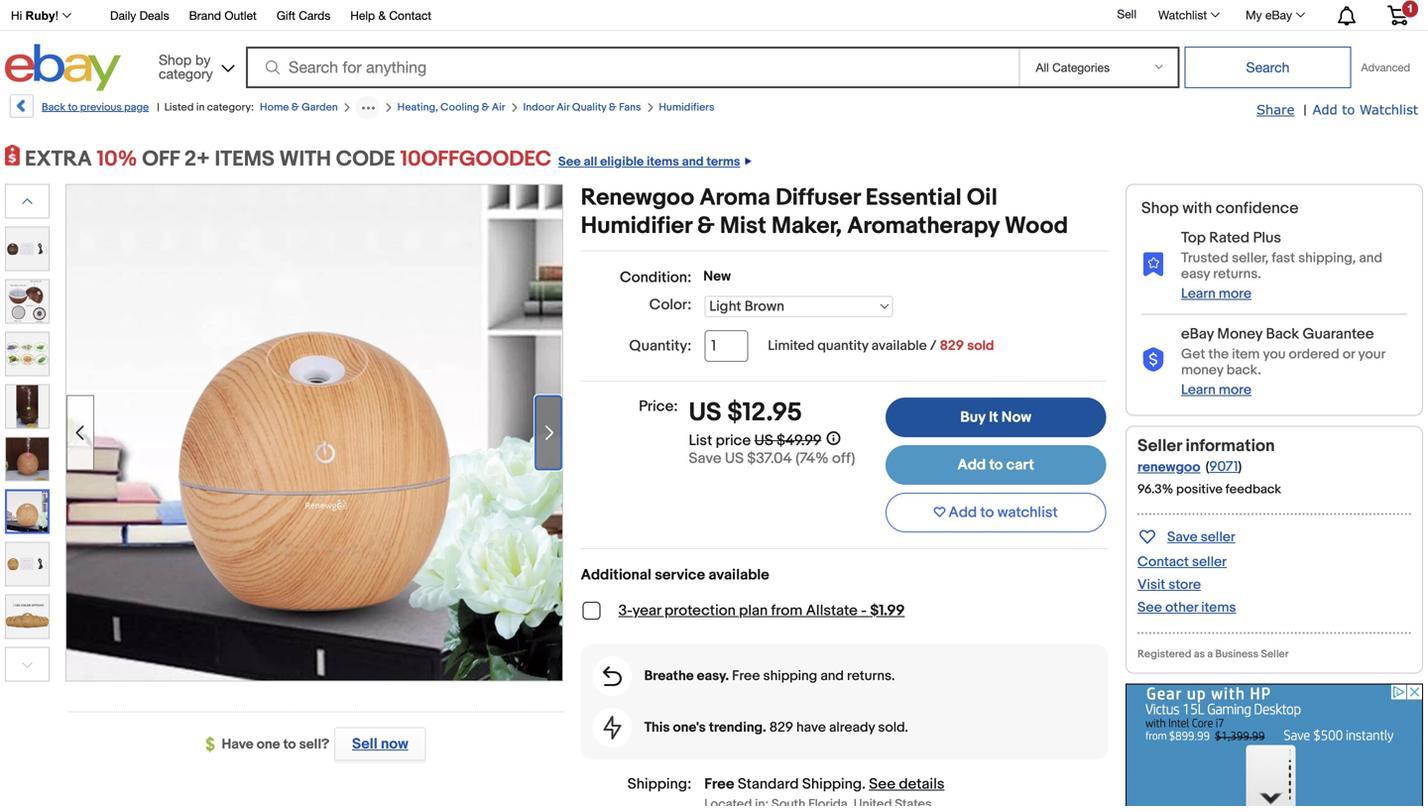 Task type: describe. For each thing, give the bounding box(es) containing it.
0 vertical spatial 829
[[940, 338, 965, 355]]

sold.
[[879, 720, 909, 737]]

shop with confidence
[[1142, 199, 1300, 218]]

visit store link
[[1138, 577, 1202, 594]]

color
[[650, 296, 688, 314]]

plus
[[1254, 229, 1282, 247]]

seller for save
[[1201, 529, 1236, 546]]

ebay inside ebay money back guarantee get the item you ordered or your money back. learn more
[[1182, 325, 1215, 343]]

add for add to watchlist
[[949, 504, 978, 522]]

heating, cooling & air
[[398, 101, 506, 114]]

renewgoo aroma diffuser essential oil humidifier & mist maker, aromatherapy wood - picture 14 of 16 image
[[66, 185, 563, 681]]

limited quantity available / 829 sold
[[768, 338, 995, 355]]

indoor air quality & fans
[[523, 101, 641, 114]]

0 vertical spatial back
[[42, 101, 66, 114]]

help & contact
[[351, 8, 432, 22]]

| inside share | add to watchlist
[[1304, 102, 1307, 119]]

renewgoo
[[581, 184, 695, 212]]

learn more link for rated
[[1182, 286, 1252, 303]]

list price us $49.99
[[689, 432, 822, 450]]

one's
[[673, 720, 706, 737]]

0 horizontal spatial |
[[157, 101, 159, 114]]

add to cart link
[[886, 446, 1107, 485]]

and for terms
[[682, 154, 704, 170]]

hi
[[11, 9, 22, 22]]

limited
[[768, 338, 815, 355]]

all
[[584, 154, 598, 170]]

see other items link
[[1138, 600, 1237, 617]]

eligible
[[601, 154, 644, 170]]

have
[[797, 720, 826, 737]]

shop for shop by category
[[159, 52, 192, 68]]

this one's trending. 829 have already sold.
[[645, 720, 909, 737]]

daily deals link
[[110, 5, 169, 27]]

code
[[336, 146, 396, 172]]

money
[[1218, 325, 1263, 343]]

1 vertical spatial free
[[705, 776, 735, 794]]

renewgoo
[[1138, 459, 1201, 476]]

money
[[1182, 362, 1224, 379]]

learn inside top rated plus trusted seller, fast shipping, and easy returns. learn more
[[1182, 286, 1216, 303]]

with details__icon image for this one's trending.
[[604, 717, 622, 740]]

rated
[[1210, 229, 1250, 247]]

watchlist
[[998, 504, 1059, 522]]

standard
[[738, 776, 799, 794]]

advertisement region
[[1126, 684, 1424, 807]]

0 vertical spatial free
[[733, 668, 761, 685]]

wood
[[1005, 212, 1069, 241]]

daily deals
[[110, 8, 169, 22]]

)
[[1239, 459, 1243, 476]]

sell now
[[352, 736, 409, 754]]

off)
[[833, 450, 856, 468]]

and for returns.
[[821, 668, 844, 685]]

gift cards link
[[277, 5, 331, 27]]

1
[[1408, 2, 1414, 15]]

sell?
[[299, 737, 330, 754]]

indoor
[[523, 101, 555, 114]]

gift
[[277, 8, 296, 22]]

quantity
[[818, 338, 869, 355]]

items inside see all eligible items and terms link
[[647, 154, 679, 170]]

details
[[899, 776, 945, 794]]

add inside share | add to watchlist
[[1313, 102, 1338, 117]]

& inside help & contact 'link'
[[379, 8, 386, 22]]

1 horizontal spatial us
[[725, 450, 744, 468]]

1 air from the left
[[492, 101, 506, 114]]

now
[[381, 736, 409, 754]]

trusted
[[1182, 250, 1230, 267]]

back to previous page
[[42, 101, 149, 114]]

one
[[257, 737, 280, 754]]

maker,
[[772, 212, 842, 241]]

previous
[[80, 101, 122, 114]]

shop by category button
[[150, 44, 239, 87]]

picture 15 of 16 image
[[6, 543, 49, 586]]

shop for shop with confidence
[[1142, 199, 1180, 218]]

visit
[[1138, 577, 1166, 594]]

list
[[689, 432, 713, 450]]

ordered
[[1290, 346, 1340, 363]]

quantity:
[[630, 337, 692, 355]]

now
[[1002, 409, 1032, 427]]

shop by category banner
[[0, 0, 1424, 96]]

| listed in category:
[[157, 101, 254, 114]]

back inside ebay money back guarantee get the item you ordered or your money back. learn more
[[1267, 325, 1300, 343]]

items inside contact seller visit store see other items
[[1202, 600, 1237, 617]]

ebay inside 'account' "navigation"
[[1266, 8, 1293, 22]]

brand
[[189, 8, 221, 22]]

add to cart
[[958, 456, 1035, 474]]

have
[[222, 737, 254, 754]]

learn inside ebay money back guarantee get the item you ordered or your money back. learn more
[[1182, 382, 1216, 399]]

96.3%
[[1138, 482, 1174, 498]]

picture 11 of 16 image
[[6, 333, 49, 376]]

2 air from the left
[[557, 101, 570, 114]]

items
[[215, 146, 275, 172]]

with details__icon image for top rated plus
[[1142, 252, 1166, 277]]

Search for anything text field
[[249, 49, 1016, 86]]

fast
[[1273, 250, 1296, 267]]

sell now link
[[330, 728, 426, 762]]

& right cooling
[[482, 101, 490, 114]]

brand outlet
[[189, 8, 257, 22]]

see all eligible items and terms link
[[552, 146, 752, 172]]

cart
[[1007, 456, 1035, 474]]

watchlist inside 'account' "navigation"
[[1159, 8, 1208, 22]]

9071 link
[[1210, 459, 1239, 476]]

as
[[1195, 648, 1206, 661]]

with details__icon image for ebay money back guarantee
[[1142, 348, 1166, 373]]

save seller
[[1168, 529, 1236, 546]]

see all eligible items and terms
[[559, 154, 741, 170]]

hi ruby !
[[11, 9, 59, 22]]

listed
[[164, 101, 194, 114]]

save for save us $37.04 (74% off)
[[689, 450, 722, 468]]

renewgoo link
[[1138, 459, 1201, 476]]

with details__icon image for breathe easy.
[[603, 667, 622, 687]]

have one to sell?
[[222, 737, 330, 754]]

registered as a business seller
[[1138, 648, 1289, 661]]

gift cards
[[277, 8, 331, 22]]

picture 9 of 16 image
[[6, 228, 49, 270]]

with
[[280, 146, 331, 172]]

picture 10 of 16 image
[[6, 280, 49, 323]]

it
[[989, 409, 999, 427]]

seller for contact
[[1193, 554, 1228, 571]]

oil
[[967, 184, 998, 212]]

to for watchlist
[[981, 504, 995, 522]]

shop by category
[[159, 52, 213, 82]]

ruby
[[25, 9, 55, 22]]

the
[[1209, 346, 1230, 363]]



Task type: vqa. For each thing, say whether or not it's contained in the screenshot.
the bottommost may
no



Task type: locate. For each thing, give the bounding box(es) containing it.
returns. down rated
[[1214, 266, 1262, 283]]

with details__icon image left get
[[1142, 348, 1166, 373]]

buy it now
[[961, 409, 1032, 427]]

& right help
[[379, 8, 386, 22]]

add down buy
[[958, 456, 987, 474]]

1 learn more link from the top
[[1182, 286, 1252, 303]]

more down seller,
[[1219, 286, 1252, 303]]

0 horizontal spatial contact
[[389, 8, 432, 22]]

shop inside shop by category
[[159, 52, 192, 68]]

see inside us $12.95 "main content"
[[870, 776, 896, 794]]

(
[[1206, 459, 1210, 476]]

save inside button
[[1168, 529, 1198, 546]]

none submit inside shop by category banner
[[1185, 47, 1352, 88]]

sell inside 'account' "navigation"
[[1118, 7, 1137, 21]]

with details__icon image left easy
[[1142, 252, 1166, 277]]

ebay up get
[[1182, 325, 1215, 343]]

learn more link
[[1182, 286, 1252, 303], [1182, 382, 1252, 399]]

None submit
[[1185, 47, 1352, 88]]

help & contact link
[[351, 5, 432, 27]]

contact inside help & contact 'link'
[[389, 8, 432, 22]]

save us $37.04 (74% off)
[[689, 450, 856, 468]]

deals
[[139, 8, 169, 22]]

seller right business on the right bottom of the page
[[1262, 648, 1289, 661]]

1 vertical spatial ebay
[[1182, 325, 1215, 343]]

add for add to cart
[[958, 456, 987, 474]]

and inside top rated plus trusted seller, fast shipping, and easy returns. learn more
[[1360, 250, 1383, 267]]

more down back.
[[1219, 382, 1252, 399]]

save inside us $12.95 "main content"
[[689, 450, 722, 468]]

$37.04
[[748, 450, 793, 468]]

829 right '/'
[[940, 338, 965, 355]]

registered
[[1138, 648, 1192, 661]]

account navigation
[[0, 0, 1424, 31]]

0 vertical spatial learn
[[1182, 286, 1216, 303]]

ebay money back guarantee get the item you ordered or your money back. learn more
[[1182, 325, 1386, 399]]

dollar sign image
[[206, 738, 222, 753]]

returns. up already
[[848, 668, 896, 685]]

seller inside button
[[1201, 529, 1236, 546]]

watchlist inside share | add to watchlist
[[1360, 102, 1419, 117]]

& inside renewgoo aroma diffuser essential oil humidifier & mist maker, aromatherapy wood
[[698, 212, 715, 241]]

0 horizontal spatial seller
[[1138, 436, 1183, 457]]

back
[[42, 101, 66, 114], [1267, 325, 1300, 343]]

air
[[492, 101, 506, 114], [557, 101, 570, 114]]

0 vertical spatial shop
[[159, 52, 192, 68]]

1 vertical spatial shop
[[1142, 199, 1180, 218]]

us up list
[[689, 398, 722, 429]]

Quantity: text field
[[705, 330, 748, 362]]

ebay
[[1266, 8, 1293, 22], [1182, 325, 1215, 343]]

0 horizontal spatial ebay
[[1182, 325, 1215, 343]]

garden
[[302, 101, 338, 114]]

positive
[[1177, 482, 1223, 498]]

outlet
[[225, 8, 257, 22]]

air right cooling
[[492, 101, 506, 114]]

available left '/'
[[872, 338, 927, 355]]

1 vertical spatial available
[[709, 567, 770, 585]]

back left previous
[[42, 101, 66, 114]]

0 vertical spatial seller
[[1201, 529, 1236, 546]]

9071
[[1210, 459, 1239, 476]]

sell left now
[[352, 736, 378, 754]]

0 horizontal spatial back
[[42, 101, 66, 114]]

brand outlet link
[[189, 5, 257, 27]]

aromatherapy
[[848, 212, 1000, 241]]

3-
[[619, 602, 633, 620]]

available for quantity
[[872, 338, 927, 355]]

plan
[[739, 602, 768, 620]]

to left previous
[[68, 101, 78, 114]]

sold
[[968, 338, 995, 355]]

us $12.95 main content
[[581, 184, 1109, 807]]

see details link
[[870, 776, 945, 794]]

1 more from the top
[[1219, 286, 1252, 303]]

0 horizontal spatial returns.
[[848, 668, 896, 685]]

2 horizontal spatial see
[[1138, 600, 1163, 617]]

1 horizontal spatial 829
[[940, 338, 965, 355]]

0 vertical spatial watchlist
[[1159, 8, 1208, 22]]

to right one
[[283, 737, 296, 754]]

1 vertical spatial seller
[[1262, 648, 1289, 661]]

back up you
[[1267, 325, 1300, 343]]

1 horizontal spatial save
[[1168, 529, 1198, 546]]

1 vertical spatial save
[[1168, 529, 1198, 546]]

more
[[1219, 286, 1252, 303], [1219, 382, 1252, 399]]

& right home
[[292, 101, 299, 114]]

with details__icon image left breathe
[[603, 667, 622, 687]]

1 horizontal spatial contact
[[1138, 554, 1190, 571]]

to inside share | add to watchlist
[[1343, 102, 1356, 117]]

0 horizontal spatial save
[[689, 450, 722, 468]]

watchlist right sell link
[[1159, 8, 1208, 22]]

additional
[[581, 567, 652, 585]]

1 vertical spatial more
[[1219, 382, 1252, 399]]

| left listed
[[157, 101, 159, 114]]

item
[[1233, 346, 1261, 363]]

my ebay link
[[1236, 3, 1315, 27]]

2 learn from the top
[[1182, 382, 1216, 399]]

free right "easy."
[[733, 668, 761, 685]]

1 vertical spatial add
[[958, 456, 987, 474]]

already
[[830, 720, 876, 737]]

add right share
[[1313, 102, 1338, 117]]

1 horizontal spatial see
[[870, 776, 896, 794]]

seller up contact seller link
[[1201, 529, 1236, 546]]

learn down money
[[1182, 382, 1216, 399]]

to inside button
[[981, 504, 995, 522]]

0 horizontal spatial shop
[[159, 52, 192, 68]]

0 horizontal spatial sell
[[352, 736, 378, 754]]

1 vertical spatial see
[[1138, 600, 1163, 617]]

air right indoor
[[557, 101, 570, 114]]

see inside contact seller visit store see other items
[[1138, 600, 1163, 617]]

seller up renewgoo on the bottom of page
[[1138, 436, 1183, 457]]

(74%
[[796, 450, 829, 468]]

shop left with
[[1142, 199, 1180, 218]]

0 vertical spatial returns.
[[1214, 266, 1262, 283]]

available for service
[[709, 567, 770, 585]]

| right share button
[[1304, 102, 1307, 119]]

daily
[[110, 8, 136, 22]]

returns. inside top rated plus trusted seller, fast shipping, and easy returns. learn more
[[1214, 266, 1262, 283]]

0 vertical spatial more
[[1219, 286, 1252, 303]]

0 horizontal spatial us
[[689, 398, 722, 429]]

store
[[1169, 577, 1202, 594]]

page
[[124, 101, 149, 114]]

save down us $12.95
[[689, 450, 722, 468]]

see left all at the top of page
[[559, 154, 581, 170]]

us $12.95
[[689, 398, 803, 429]]

mist
[[720, 212, 767, 241]]

breathe
[[645, 668, 694, 685]]

this
[[645, 720, 670, 737]]

1 vertical spatial learn more link
[[1182, 382, 1252, 399]]

advanced
[[1362, 61, 1411, 74]]

share button
[[1257, 101, 1295, 119]]

829
[[940, 338, 965, 355], [770, 720, 794, 737]]

sell left watchlist link
[[1118, 7, 1137, 21]]

save up contact seller link
[[1168, 529, 1198, 546]]

1 horizontal spatial watchlist
[[1360, 102, 1419, 117]]

& left mist on the right of page
[[698, 212, 715, 241]]

1 horizontal spatial ebay
[[1266, 8, 1293, 22]]

shop left the "by"
[[159, 52, 192, 68]]

0 vertical spatial seller
[[1138, 436, 1183, 457]]

1 vertical spatial and
[[1360, 250, 1383, 267]]

1 vertical spatial sell
[[352, 736, 378, 754]]

picture 13 of 16 image
[[6, 438, 49, 481]]

top rated plus trusted seller, fast shipping, and easy returns. learn more
[[1182, 229, 1383, 303]]

0 horizontal spatial and
[[682, 154, 704, 170]]

returns. inside us $12.95 "main content"
[[848, 668, 896, 685]]

items right eligible
[[647, 154, 679, 170]]

0 horizontal spatial items
[[647, 154, 679, 170]]

share | add to watchlist
[[1257, 102, 1419, 119]]

1 horizontal spatial and
[[821, 668, 844, 685]]

contact right help
[[389, 8, 432, 22]]

learn more link down money
[[1182, 382, 1252, 399]]

0 horizontal spatial see
[[559, 154, 581, 170]]

829 left have
[[770, 720, 794, 737]]

contact up visit store link
[[1138, 554, 1190, 571]]

ebay right my
[[1266, 8, 1293, 22]]

extra
[[25, 146, 92, 172]]

and right shipping,
[[1360, 250, 1383, 267]]

!
[[55, 9, 59, 22]]

save seller button
[[1138, 525, 1236, 548]]

$1.99
[[871, 602, 905, 620]]

1 learn from the top
[[1182, 286, 1216, 303]]

seller
[[1138, 436, 1183, 457], [1262, 648, 1289, 661]]

protection
[[665, 602, 736, 620]]

add down add to cart link
[[949, 504, 978, 522]]

service
[[655, 567, 706, 585]]

your
[[1359, 346, 1386, 363]]

off
[[142, 146, 180, 172]]

shipping
[[764, 668, 818, 685]]

in
[[196, 101, 205, 114]]

or
[[1343, 346, 1356, 363]]

seller inside contact seller visit store see other items
[[1193, 554, 1228, 571]]

0 vertical spatial add
[[1313, 102, 1338, 117]]

1 vertical spatial seller
[[1193, 554, 1228, 571]]

and right 'shipping'
[[821, 668, 844, 685]]

add
[[1313, 102, 1338, 117], [958, 456, 987, 474], [949, 504, 978, 522]]

us left $37.04
[[725, 450, 744, 468]]

price
[[716, 432, 751, 450]]

seller inside seller information renewgoo ( 9071 ) 96.3% positive feedback
[[1138, 436, 1183, 457]]

1 horizontal spatial items
[[1202, 600, 1237, 617]]

my
[[1246, 8, 1263, 22]]

watchlist down advanced link on the right top of page
[[1360, 102, 1419, 117]]

0 vertical spatial and
[[682, 154, 704, 170]]

0 vertical spatial ebay
[[1266, 8, 1293, 22]]

items right other
[[1202, 600, 1237, 617]]

0 horizontal spatial watchlist
[[1159, 8, 1208, 22]]

free left standard
[[705, 776, 735, 794]]

and left terms
[[682, 154, 704, 170]]

0 vertical spatial learn more link
[[1182, 286, 1252, 303]]

see down visit at right
[[1138, 600, 1163, 617]]

0 horizontal spatial air
[[492, 101, 506, 114]]

save for save seller
[[1168, 529, 1198, 546]]

1 horizontal spatial back
[[1267, 325, 1300, 343]]

2 horizontal spatial us
[[755, 432, 774, 450]]

2 learn more link from the top
[[1182, 382, 1252, 399]]

shipping
[[803, 776, 862, 794]]

available
[[872, 338, 927, 355], [709, 567, 770, 585]]

to down advanced link on the right top of page
[[1343, 102, 1356, 117]]

1 vertical spatial back
[[1267, 325, 1300, 343]]

us
[[689, 398, 722, 429], [755, 432, 774, 450], [725, 450, 744, 468]]

see for free standard shipping . see details
[[870, 776, 896, 794]]

0 vertical spatial save
[[689, 450, 722, 468]]

sell for sell now
[[352, 736, 378, 754]]

guarantee
[[1303, 325, 1375, 343]]

2 vertical spatial see
[[870, 776, 896, 794]]

items
[[647, 154, 679, 170], [1202, 600, 1237, 617]]

1 horizontal spatial available
[[872, 338, 927, 355]]

see for contact seller visit store see other items
[[1138, 600, 1163, 617]]

0 vertical spatial contact
[[389, 8, 432, 22]]

contact inside contact seller visit store see other items
[[1138, 554, 1190, 571]]

add inside button
[[949, 504, 978, 522]]

learn more link down easy
[[1182, 286, 1252, 303]]

easy.
[[697, 668, 729, 685]]

10offgoodec
[[400, 146, 552, 172]]

picture 16 of 16 image
[[6, 596, 49, 639]]

learn more link for money
[[1182, 382, 1252, 399]]

0 horizontal spatial available
[[709, 567, 770, 585]]

diffuser
[[776, 184, 861, 212]]

renewgoo aroma diffuser essential oil humidifier & mist maker, aromatherapy wood
[[581, 184, 1069, 241]]

price:
[[639, 398, 678, 416]]

extra 10% off 2+ items with code 10offgoodec
[[25, 146, 552, 172]]

1 horizontal spatial shop
[[1142, 199, 1180, 218]]

see right .
[[870, 776, 896, 794]]

1 horizontal spatial seller
[[1262, 648, 1289, 661]]

sell for sell
[[1118, 7, 1137, 21]]

1 vertical spatial watchlist
[[1360, 102, 1419, 117]]

2 vertical spatial add
[[949, 504, 978, 522]]

1 vertical spatial 829
[[770, 720, 794, 737]]

1 vertical spatial items
[[1202, 600, 1237, 617]]

picture 12 of 16 image
[[6, 386, 49, 428]]

with details__icon image left this
[[604, 717, 622, 740]]

back.
[[1227, 362, 1262, 379]]

1 vertical spatial returns.
[[848, 668, 896, 685]]

with details__icon image
[[1142, 252, 1166, 277], [1142, 348, 1166, 373], [603, 667, 622, 687], [604, 717, 622, 740]]

to left cart
[[990, 456, 1004, 474]]

us down the $12.95
[[755, 432, 774, 450]]

sell link
[[1109, 7, 1146, 21]]

2 horizontal spatial and
[[1360, 250, 1383, 267]]

1 horizontal spatial sell
[[1118, 7, 1137, 21]]

share
[[1257, 102, 1295, 117]]

2 vertical spatial and
[[821, 668, 844, 685]]

seller down save seller
[[1193, 554, 1228, 571]]

more inside ebay money back guarantee get the item you ordered or your money back. learn more
[[1219, 382, 1252, 399]]

to for previous
[[68, 101, 78, 114]]

get
[[1182, 346, 1206, 363]]

picture 14 of 16 image
[[7, 492, 48, 532]]

more inside top rated plus trusted seller, fast shipping, and easy returns. learn more
[[1219, 286, 1252, 303]]

2 more from the top
[[1219, 382, 1252, 399]]

0 vertical spatial items
[[647, 154, 679, 170]]

top
[[1182, 229, 1207, 247]]

to for cart
[[990, 456, 1004, 474]]

learn down easy
[[1182, 286, 1216, 303]]

0 vertical spatial available
[[872, 338, 927, 355]]

to left the watchlist
[[981, 504, 995, 522]]

1 horizontal spatial |
[[1304, 102, 1307, 119]]

and inside us $12.95 "main content"
[[821, 668, 844, 685]]

0 vertical spatial see
[[559, 154, 581, 170]]

1 vertical spatial contact
[[1138, 554, 1190, 571]]

1 horizontal spatial returns.
[[1214, 266, 1262, 283]]

1 vertical spatial learn
[[1182, 382, 1216, 399]]

0 vertical spatial sell
[[1118, 7, 1137, 21]]

available up plan
[[709, 567, 770, 585]]

0 horizontal spatial 829
[[770, 720, 794, 737]]

my ebay
[[1246, 8, 1293, 22]]

& left fans
[[609, 101, 617, 114]]

1 horizontal spatial air
[[557, 101, 570, 114]]



